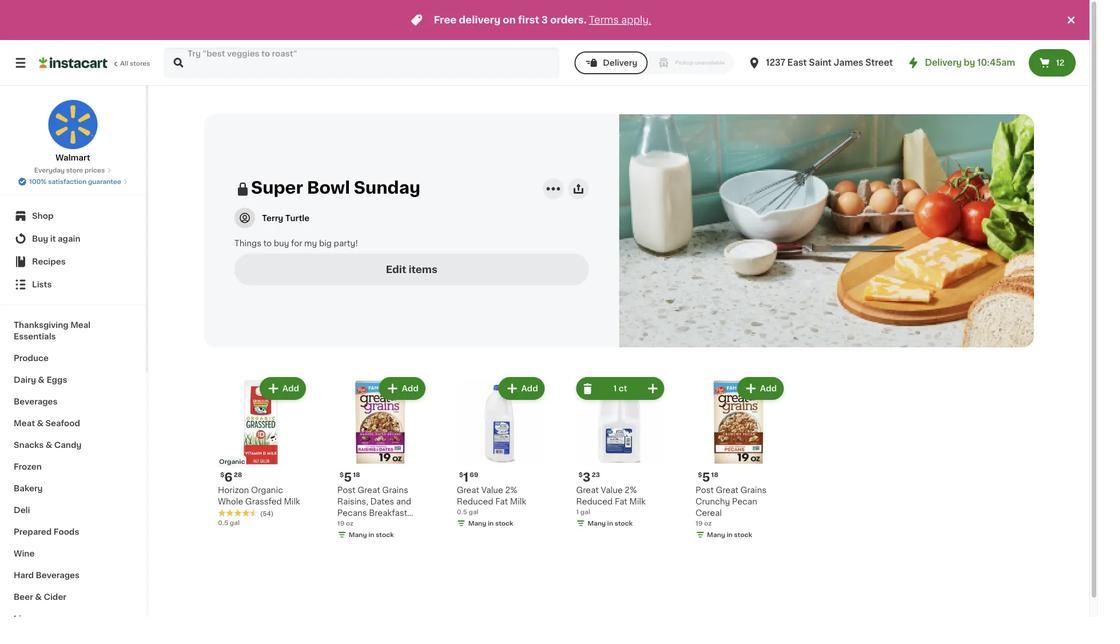 Task type: describe. For each thing, give the bounding box(es) containing it.
1 19 from the left
[[337, 521, 345, 527]]

meat & seafood link
[[7, 413, 139, 435]]

1 vertical spatial 0.5
[[218, 520, 228, 526]]

2 product group from the left
[[333, 375, 428, 552]]

2% for 1
[[505, 487, 518, 495]]

party!
[[334, 239, 358, 247]]

meat
[[14, 420, 35, 428]]

product group containing 6
[[213, 375, 308, 552]]

edit items
[[386, 265, 438, 275]]

$ 5 18 for post great grains raisins, dates and pecans breakfast cereal
[[340, 472, 360, 484]]

12
[[1056, 59, 1065, 67]]

prepared foods
[[14, 529, 79, 537]]

10:45am
[[978, 59, 1015, 67]]

add button for post great grains crunchy pecan cereal
[[739, 379, 783, 399]]

raisins,
[[337, 498, 368, 506]]

service type group
[[575, 51, 734, 74]]

0.5 inside great value 2% reduced fat milk 0.5 gal
[[457, 510, 467, 516]]

pecan
[[732, 498, 757, 506]]

dates
[[370, 498, 394, 506]]

reduced for 3
[[576, 498, 613, 506]]

add for great value 2% reduced fat milk
[[521, 385, 538, 393]]

stock down breakfast at the bottom
[[376, 532, 394, 539]]

add for horizon organic whole grassfed milk
[[282, 385, 299, 393]]

again
[[58, 235, 80, 243]]

buy
[[274, 239, 289, 247]]

thanksgiving
[[14, 322, 69, 330]]

everyday store prices link
[[34, 166, 112, 175]]

everyday
[[34, 167, 65, 174]]

add button for horizon organic whole grassfed milk
[[261, 379, 305, 399]]

things to buy for my big party!
[[235, 239, 358, 247]]

$ inside the $ 6 28
[[220, 472, 224, 479]]

and
[[396, 498, 411, 506]]

meal
[[70, 322, 91, 330]]

great inside great value 2% reduced fat milk 1 gal
[[576, 487, 599, 495]]

increment quantity of great value 2% reduced fat milk image
[[646, 382, 660, 396]]

many in stock for post great grains crunchy pecan cereal 19 oz
[[707, 532, 752, 539]]

2% for 3
[[625, 487, 637, 495]]

$ for great value 2% reduced fat milk 0.5 gal
[[459, 472, 463, 479]]

in for great value 2% reduced fat milk 1 gal
[[607, 521, 613, 527]]

18 for post great grains raisins, dates and pecans breakfast cereal
[[353, 472, 360, 479]]

organic inside horizon organic whole grassfed milk
[[251, 487, 283, 495]]

essentials
[[14, 333, 56, 341]]

dairy & eggs link
[[7, 370, 139, 391]]

edit items button
[[235, 254, 589, 286]]

shop link
[[7, 205, 139, 228]]

Search field
[[165, 48, 559, 78]]

thanksgiving meal essentials link
[[7, 315, 139, 348]]

whole
[[218, 498, 243, 506]]

0 horizontal spatial gal
[[230, 520, 240, 526]]

my
[[304, 239, 317, 247]]

post great grains raisins, dates and pecans breakfast cereal
[[337, 487, 411, 529]]

prepared foods link
[[7, 522, 139, 543]]

terms
[[589, 15, 619, 25]]

post great grains crunchy pecan cereal 19 oz
[[696, 487, 767, 527]]

100% satisfaction guarantee
[[29, 179, 121, 185]]

thanksgiving meal essentials
[[14, 322, 91, 341]]

0 vertical spatial 1
[[614, 385, 617, 393]]

$ 5 18 for post great grains crunchy pecan cereal
[[698, 472, 719, 484]]

19 inside post great grains crunchy pecan cereal 19 oz
[[696, 521, 703, 527]]

everyday store prices
[[34, 167, 105, 174]]

bakery
[[14, 485, 43, 493]]

buy it again
[[32, 235, 80, 243]]

1237 east saint james street button
[[748, 47, 893, 79]]

0.5 gal
[[218, 520, 240, 526]]

100%
[[29, 179, 47, 185]]

$ 3 23
[[579, 472, 600, 484]]

0 horizontal spatial 1
[[463, 472, 469, 484]]

fat for 3
[[615, 498, 628, 506]]

milk for 3
[[630, 498, 646, 506]]

& for beer
[[35, 594, 42, 602]]

milk for 1
[[510, 498, 526, 506]]

guarantee
[[88, 179, 121, 185]]

$ for post great grains crunchy pecan cereal 19 oz
[[698, 472, 702, 479]]

sunday
[[354, 180, 420, 196]]

cereal inside post great grains raisins, dates and pecans breakfast cereal
[[337, 521, 364, 529]]

stock for great value 2% reduced fat milk 1 gal
[[615, 521, 633, 527]]

19 oz
[[337, 521, 354, 527]]

wine
[[14, 550, 35, 558]]

value for 1
[[482, 487, 503, 495]]

satisfaction
[[48, 179, 87, 185]]

terms apply. link
[[589, 15, 651, 25]]

$ for great value 2% reduced fat milk 1 gal
[[579, 472, 583, 479]]

walmart
[[56, 154, 90, 162]]

hard beverages
[[14, 572, 80, 580]]

instacart logo image
[[39, 56, 108, 70]]

stores
[[130, 60, 150, 67]]

all stores
[[120, 60, 150, 67]]

walmart logo image
[[48, 100, 98, 150]]

to
[[263, 239, 272, 247]]

many for great value 2% reduced fat milk 0.5 gal
[[468, 521, 486, 527]]

dairy & eggs
[[14, 376, 67, 384]]

prices
[[85, 167, 105, 174]]

crunchy
[[696, 498, 730, 506]]

many in stock down breakfast at the bottom
[[349, 532, 394, 539]]

recipes link
[[7, 251, 139, 273]]

eggs
[[47, 376, 67, 384]]

12 button
[[1029, 49, 1076, 77]]

post for post great grains crunchy pecan cereal 19 oz
[[696, 487, 714, 495]]

5 for post great grains raisins, dates and pecans breakfast cereal
[[344, 472, 352, 484]]

on
[[503, 15, 516, 25]]

great inside post great grains raisins, dates and pecans breakfast cereal
[[358, 487, 380, 495]]

0 vertical spatial beverages
[[14, 398, 58, 406]]

dairy
[[14, 376, 36, 384]]

stock for post great grains crunchy pecan cereal 19 oz
[[734, 532, 752, 539]]

grains for pecan
[[741, 487, 767, 495]]

many for post great grains crunchy pecan cereal 19 oz
[[707, 532, 725, 539]]

delivery button
[[575, 51, 648, 74]]

2 $ from the left
[[340, 472, 344, 479]]

apply.
[[621, 15, 651, 25]]

many in stock for great value 2% reduced fat milk 0.5 gal
[[468, 521, 513, 527]]

deli link
[[7, 500, 139, 522]]

for
[[291, 239, 302, 247]]

great inside great value 2% reduced fat milk 0.5 gal
[[457, 487, 480, 495]]

snacks & candy link
[[7, 435, 139, 457]]

saint
[[809, 59, 832, 67]]

buy it again link
[[7, 228, 139, 251]]

lists
[[32, 281, 52, 289]]

gal for 3
[[581, 510, 590, 516]]

many in stock for great value 2% reduced fat milk 1 gal
[[588, 521, 633, 527]]

beer
[[14, 594, 33, 602]]

first
[[518, 15, 539, 25]]

ct
[[619, 385, 627, 393]]

& for dairy
[[38, 376, 45, 384]]



Task type: locate. For each thing, give the bounding box(es) containing it.
1 vertical spatial 3
[[583, 472, 591, 484]]

product group
[[213, 375, 308, 552], [333, 375, 428, 552], [452, 375, 547, 552], [572, 375, 667, 552], [691, 375, 786, 552]]

0 horizontal spatial 19
[[337, 521, 345, 527]]

beverages up cider
[[36, 572, 80, 580]]

value for 3
[[601, 487, 623, 495]]

2 18 from the left
[[711, 472, 719, 479]]

bowl
[[307, 180, 350, 196]]

0 horizontal spatial reduced
[[457, 498, 493, 506]]

fat for 1
[[496, 498, 508, 506]]

&
[[38, 376, 45, 384], [37, 420, 44, 428], [46, 442, 52, 450], [35, 594, 42, 602]]

3 $ from the left
[[459, 472, 463, 479]]

1 horizontal spatial delivery
[[925, 59, 962, 67]]

post inside post great grains raisins, dates and pecans breakfast cereal
[[337, 487, 356, 495]]

$ left 69
[[459, 472, 463, 479]]

reduced
[[457, 498, 493, 506], [576, 498, 613, 506]]

free
[[434, 15, 457, 25]]

$ up raisins,
[[340, 472, 344, 479]]

beer & cider
[[14, 594, 66, 602]]

delivery down terms apply. 'link'
[[603, 59, 638, 67]]

2% inside great value 2% reduced fat milk 1 gal
[[625, 487, 637, 495]]

gal down $ 3 23
[[581, 510, 590, 516]]

4 great from the left
[[716, 487, 739, 495]]

prepared
[[14, 529, 52, 537]]

post up raisins,
[[337, 487, 356, 495]]

2 value from the left
[[601, 487, 623, 495]]

1 horizontal spatial 1
[[576, 510, 579, 516]]

by
[[964, 59, 976, 67]]

grains up pecan
[[741, 487, 767, 495]]

delivery
[[925, 59, 962, 67], [603, 59, 638, 67]]

post for post great grains raisins, dates and pecans breakfast cereal
[[337, 487, 356, 495]]

1 horizontal spatial 2%
[[625, 487, 637, 495]]

product group containing 1
[[452, 375, 547, 552]]

1 horizontal spatial 0.5
[[457, 510, 467, 516]]

0 horizontal spatial delivery
[[603, 59, 638, 67]]

oz
[[346, 521, 354, 527], [704, 521, 712, 527]]

terry
[[262, 214, 283, 222]]

& right beer
[[35, 594, 42, 602]]

cereal down pecans on the bottom left
[[337, 521, 364, 529]]

many in stock down post great grains crunchy pecan cereal 19 oz
[[707, 532, 752, 539]]

candy
[[54, 442, 82, 450]]

add button for post great grains raisins, dates and pecans breakfast cereal
[[380, 379, 424, 399]]

69
[[470, 472, 478, 479]]

great down $ 1 69
[[457, 487, 480, 495]]

1 post from the left
[[337, 487, 356, 495]]

1 oz from the left
[[346, 521, 354, 527]]

3 great from the left
[[576, 487, 599, 495]]

1 horizontal spatial post
[[696, 487, 714, 495]]

foods
[[54, 529, 79, 537]]

wine link
[[7, 543, 139, 565]]

1 vertical spatial cereal
[[337, 521, 364, 529]]

& for snacks
[[46, 442, 52, 450]]

great value 2% reduced fat milk 1 gal
[[576, 487, 646, 516]]

18
[[353, 472, 360, 479], [711, 472, 719, 479]]

shop
[[32, 212, 53, 220]]

1 reduced from the left
[[457, 498, 493, 506]]

value inside great value 2% reduced fat milk 1 gal
[[601, 487, 623, 495]]

0 horizontal spatial value
[[482, 487, 503, 495]]

2% inside great value 2% reduced fat milk 0.5 gal
[[505, 487, 518, 495]]

1 value from the left
[[482, 487, 503, 495]]

3 inside limited time offer region
[[542, 15, 548, 25]]

great up the crunchy in the right of the page
[[716, 487, 739, 495]]

store
[[66, 167, 83, 174]]

gal inside great value 2% reduced fat milk 0.5 gal
[[469, 510, 479, 516]]

100% satisfaction guarantee button
[[18, 175, 128, 187]]

in for post great grains crunchy pecan cereal 19 oz
[[727, 532, 733, 539]]

1 horizontal spatial cereal
[[696, 510, 722, 518]]

1 horizontal spatial $ 5 18
[[698, 472, 719, 484]]

1 horizontal spatial grains
[[741, 487, 767, 495]]

many in stock down great value 2% reduced fat milk 0.5 gal
[[468, 521, 513, 527]]

delivery for delivery
[[603, 59, 638, 67]]

2 add button from the left
[[380, 379, 424, 399]]

super bowl sunday
[[251, 180, 420, 196]]

1 vertical spatial 1
[[463, 472, 469, 484]]

beer & cider link
[[7, 587, 139, 609]]

3 inside product 'group'
[[583, 472, 591, 484]]

18 up raisins,
[[353, 472, 360, 479]]

6
[[224, 472, 233, 484]]

remove great value 2% reduced fat milk image
[[581, 382, 595, 396]]

1 $ 5 18 from the left
[[340, 472, 360, 484]]

gal down the whole
[[230, 520, 240, 526]]

1 down $ 3 23
[[576, 510, 579, 516]]

1 horizontal spatial milk
[[510, 498, 526, 506]]

cider
[[44, 594, 66, 602]]

in down breakfast at the bottom
[[369, 532, 374, 539]]

0.5 down $ 1 69
[[457, 510, 467, 516]]

2 oz from the left
[[704, 521, 712, 527]]

many down 19 oz
[[349, 532, 367, 539]]

& inside "link"
[[37, 420, 44, 428]]

reduced inside great value 2% reduced fat milk 0.5 gal
[[457, 498, 493, 506]]

grains inside post great grains crunchy pecan cereal 19 oz
[[741, 487, 767, 495]]

delivery left 'by'
[[925, 59, 962, 67]]

gal down $ 1 69
[[469, 510, 479, 516]]

milk inside great value 2% reduced fat milk 0.5 gal
[[510, 498, 526, 506]]

stock down great value 2% reduced fat milk 0.5 gal
[[495, 521, 513, 527]]

gal inside great value 2% reduced fat milk 1 gal
[[581, 510, 590, 516]]

oz inside post great grains crunchy pecan cereal 19 oz
[[704, 521, 712, 527]]

& right the meat
[[37, 420, 44, 428]]

3 right first
[[542, 15, 548, 25]]

2 add from the left
[[402, 385, 419, 393]]

all
[[120, 60, 128, 67]]

2 great from the left
[[457, 487, 480, 495]]

east
[[788, 59, 807, 67]]

beverages down the "dairy & eggs"
[[14, 398, 58, 406]]

$ inside $ 3 23
[[579, 472, 583, 479]]

many in stock down great value 2% reduced fat milk 1 gal at the bottom
[[588, 521, 633, 527]]

1 5 from the left
[[344, 472, 352, 484]]

deli
[[14, 507, 30, 515]]

add for post great grains crunchy pecan cereal
[[760, 385, 777, 393]]

1 great from the left
[[358, 487, 380, 495]]

5 up raisins,
[[344, 472, 352, 484]]

$ inside $ 1 69
[[459, 472, 463, 479]]

18 up the crunchy in the right of the page
[[711, 472, 719, 479]]

1 milk from the left
[[284, 498, 300, 506]]

grains up and
[[382, 487, 408, 495]]

0.5
[[457, 510, 467, 516], [218, 520, 228, 526]]

0 vertical spatial 0.5
[[457, 510, 467, 516]]

organic up grassfed on the bottom left of page
[[251, 487, 283, 495]]

1
[[614, 385, 617, 393], [463, 472, 469, 484], [576, 510, 579, 516]]

oz down the crunchy in the right of the page
[[704, 521, 712, 527]]

0 horizontal spatial 0.5
[[218, 520, 228, 526]]

value inside great value 2% reduced fat milk 0.5 gal
[[482, 487, 503, 495]]

1 left ct
[[614, 385, 617, 393]]

5 $ from the left
[[698, 472, 702, 479]]

1 inside great value 2% reduced fat milk 1 gal
[[576, 510, 579, 516]]

delivery
[[459, 15, 501, 25]]

$ 5 18 up raisins,
[[340, 472, 360, 484]]

3 product group from the left
[[452, 375, 547, 552]]

recipes
[[32, 258, 66, 266]]

walmart link
[[48, 100, 98, 164]]

add for post great grains raisins, dates and pecans breakfast cereal
[[402, 385, 419, 393]]

many
[[468, 521, 486, 527], [588, 521, 606, 527], [349, 532, 367, 539], [707, 532, 725, 539]]

add
[[282, 385, 299, 393], [402, 385, 419, 393], [521, 385, 538, 393], [760, 385, 777, 393]]

1 horizontal spatial 19
[[696, 521, 703, 527]]

1 18 from the left
[[353, 472, 360, 479]]

5 product group from the left
[[691, 375, 786, 552]]

2 grains from the left
[[741, 487, 767, 495]]

post inside post great grains crunchy pecan cereal 19 oz
[[696, 487, 714, 495]]

meat & seafood
[[14, 420, 80, 428]]

0.5 down the whole
[[218, 520, 228, 526]]

0 horizontal spatial grains
[[382, 487, 408, 495]]

3 add from the left
[[521, 385, 538, 393]]

$ 1 69
[[459, 472, 478, 484]]

fat inside great value 2% reduced fat milk 1 gal
[[615, 498, 628, 506]]

0 horizontal spatial fat
[[496, 498, 508, 506]]

many down great value 2% reduced fat milk 0.5 gal
[[468, 521, 486, 527]]

1 horizontal spatial 5
[[702, 472, 710, 484]]

frozen link
[[7, 457, 139, 478]]

1 $ from the left
[[220, 472, 224, 479]]

0 horizontal spatial 18
[[353, 472, 360, 479]]

$ 5 18
[[340, 472, 360, 484], [698, 472, 719, 484]]

$ 5 18 up the crunchy in the right of the page
[[698, 472, 719, 484]]

produce link
[[7, 348, 139, 370]]

& for meat
[[37, 420, 44, 428]]

breakfast
[[369, 510, 407, 518]]

1 vertical spatial beverages
[[36, 572, 80, 580]]

organic up "28"
[[219, 459, 245, 465]]

$ up the crunchy in the right of the page
[[698, 472, 702, 479]]

stock down post great grains crunchy pecan cereal 19 oz
[[734, 532, 752, 539]]

cereal down the crunchy in the right of the page
[[696, 510, 722, 518]]

1237 east saint james street
[[766, 59, 893, 67]]

street
[[866, 59, 893, 67]]

many down great value 2% reduced fat milk 1 gal at the bottom
[[588, 521, 606, 527]]

great up "dates"
[[358, 487, 380, 495]]

0 horizontal spatial 3
[[542, 15, 548, 25]]

19 down pecans on the bottom left
[[337, 521, 345, 527]]

0 horizontal spatial $ 5 18
[[340, 472, 360, 484]]

1 horizontal spatial organic
[[251, 487, 283, 495]]

1 product group from the left
[[213, 375, 308, 552]]

None search field
[[164, 47, 560, 79]]

3
[[542, 15, 548, 25], [583, 472, 591, 484]]

reduced down $ 3 23
[[576, 498, 613, 506]]

0 horizontal spatial organic
[[219, 459, 245, 465]]

reduced for 1
[[457, 498, 493, 506]]

1 horizontal spatial gal
[[469, 510, 479, 516]]

grains
[[382, 487, 408, 495], [741, 487, 767, 495]]

edit
[[386, 265, 406, 275]]

milk inside horizon organic whole grassfed milk
[[284, 498, 300, 506]]

organic
[[219, 459, 245, 465], [251, 487, 283, 495]]

many down post great grains crunchy pecan cereal 19 oz
[[707, 532, 725, 539]]

beverages
[[14, 398, 58, 406], [36, 572, 80, 580]]

19 down the crunchy in the right of the page
[[696, 521, 703, 527]]

2 19 from the left
[[696, 521, 703, 527]]

2 5 from the left
[[702, 472, 710, 484]]

1 horizontal spatial 18
[[711, 472, 719, 479]]

5 for post great grains crunchy pecan cereal
[[702, 472, 710, 484]]

grains inside post great grains raisins, dates and pecans breakfast cereal
[[382, 487, 408, 495]]

2 reduced from the left
[[576, 498, 613, 506]]

cereal
[[696, 510, 722, 518], [337, 521, 364, 529]]

lists link
[[7, 273, 139, 296]]

oz down pecans on the bottom left
[[346, 521, 354, 527]]

5 up the crunchy in the right of the page
[[702, 472, 710, 484]]

milk inside great value 2% reduced fat milk 1 gal
[[630, 498, 646, 506]]

0 horizontal spatial post
[[337, 487, 356, 495]]

0 vertical spatial 3
[[542, 15, 548, 25]]

0 horizontal spatial milk
[[284, 498, 300, 506]]

stock for great value 2% reduced fat milk 0.5 gal
[[495, 521, 513, 527]]

3 left 23
[[583, 472, 591, 484]]

0 horizontal spatial 2%
[[505, 487, 518, 495]]

2%
[[505, 487, 518, 495], [625, 487, 637, 495]]

4 add from the left
[[760, 385, 777, 393]]

1 horizontal spatial value
[[601, 487, 623, 495]]

beverages link
[[7, 391, 139, 413]]

2 post from the left
[[696, 487, 714, 495]]

1 horizontal spatial fat
[[615, 498, 628, 506]]

many in stock
[[468, 521, 513, 527], [588, 521, 633, 527], [349, 532, 394, 539], [707, 532, 752, 539]]

delivery for delivery by 10:45am
[[925, 59, 962, 67]]

stock down great value 2% reduced fat milk 1 gal at the bottom
[[615, 521, 633, 527]]

things
[[235, 239, 261, 247]]

fat
[[496, 498, 508, 506], [615, 498, 628, 506]]

4 product group from the left
[[572, 375, 667, 552]]

gal for 1
[[469, 510, 479, 516]]

0 horizontal spatial cereal
[[337, 521, 364, 529]]

4 $ from the left
[[579, 472, 583, 479]]

1 add button from the left
[[261, 379, 305, 399]]

$ left "28"
[[220, 472, 224, 479]]

2 vertical spatial 1
[[576, 510, 579, 516]]

produce
[[14, 355, 49, 363]]

0 vertical spatial cereal
[[696, 510, 722, 518]]

fat inside great value 2% reduced fat milk 0.5 gal
[[496, 498, 508, 506]]

product group containing 3
[[572, 375, 667, 552]]

2 $ 5 18 from the left
[[698, 472, 719, 484]]

2 2% from the left
[[625, 487, 637, 495]]

(54)
[[260, 511, 274, 517]]

1 fat from the left
[[496, 498, 508, 506]]

in for great value 2% reduced fat milk 0.5 gal
[[488, 521, 494, 527]]

in down post great grains crunchy pecan cereal 19 oz
[[727, 532, 733, 539]]

3 add button from the left
[[500, 379, 544, 399]]

it
[[50, 235, 56, 243]]

great inside post great grains crunchy pecan cereal 19 oz
[[716, 487, 739, 495]]

1 grains from the left
[[382, 487, 408, 495]]

delivery inside button
[[603, 59, 638, 67]]

free delivery on first 3 orders. terms apply.
[[434, 15, 651, 25]]

in down great value 2% reduced fat milk 0.5 gal
[[488, 521, 494, 527]]

limited time offer region
[[0, 0, 1065, 40]]

1 vertical spatial organic
[[251, 487, 283, 495]]

0 horizontal spatial oz
[[346, 521, 354, 527]]

horizon organic whole grassfed milk
[[218, 487, 300, 506]]

1 left 69
[[463, 472, 469, 484]]

& left candy
[[46, 442, 52, 450]]

2 milk from the left
[[510, 498, 526, 506]]

snacks
[[14, 442, 44, 450]]

1 add from the left
[[282, 385, 299, 393]]

3 milk from the left
[[630, 498, 646, 506]]

reduced down $ 1 69
[[457, 498, 493, 506]]

grassfed
[[245, 498, 282, 506]]

4 add button from the left
[[739, 379, 783, 399]]

buy
[[32, 235, 48, 243]]

orders.
[[550, 15, 587, 25]]

super
[[251, 180, 303, 196]]

2 horizontal spatial gal
[[581, 510, 590, 516]]

milk
[[284, 498, 300, 506], [510, 498, 526, 506], [630, 498, 646, 506]]

cereal inside post great grains crunchy pecan cereal 19 oz
[[696, 510, 722, 518]]

$ left 23
[[579, 472, 583, 479]]

1 horizontal spatial oz
[[704, 521, 712, 527]]

snacks & candy
[[14, 442, 82, 450]]

many for great value 2% reduced fat milk 1 gal
[[588, 521, 606, 527]]

2 horizontal spatial 1
[[614, 385, 617, 393]]

james
[[834, 59, 864, 67]]

1 horizontal spatial 3
[[583, 472, 591, 484]]

frozen
[[14, 463, 42, 471]]

add button for great value 2% reduced fat milk
[[500, 379, 544, 399]]

2 horizontal spatial milk
[[630, 498, 646, 506]]

1 horizontal spatial reduced
[[576, 498, 613, 506]]

2 fat from the left
[[615, 498, 628, 506]]

in down great value 2% reduced fat milk 1 gal at the bottom
[[607, 521, 613, 527]]

reduced inside great value 2% reduced fat milk 1 gal
[[576, 498, 613, 506]]

0 horizontal spatial 5
[[344, 472, 352, 484]]

18 for post great grains crunchy pecan cereal
[[711, 472, 719, 479]]

all stores link
[[39, 47, 151, 79]]

great down $ 3 23
[[576, 487, 599, 495]]

1 2% from the left
[[505, 487, 518, 495]]

bakery link
[[7, 478, 139, 500]]

& left eggs
[[38, 376, 45, 384]]

post up the crunchy in the right of the page
[[696, 487, 714, 495]]

0 vertical spatial organic
[[219, 459, 245, 465]]

grains for dates
[[382, 487, 408, 495]]

$ 6 28
[[220, 472, 242, 484]]



Task type: vqa. For each thing, say whether or not it's contained in the screenshot.
2.2 MI
no



